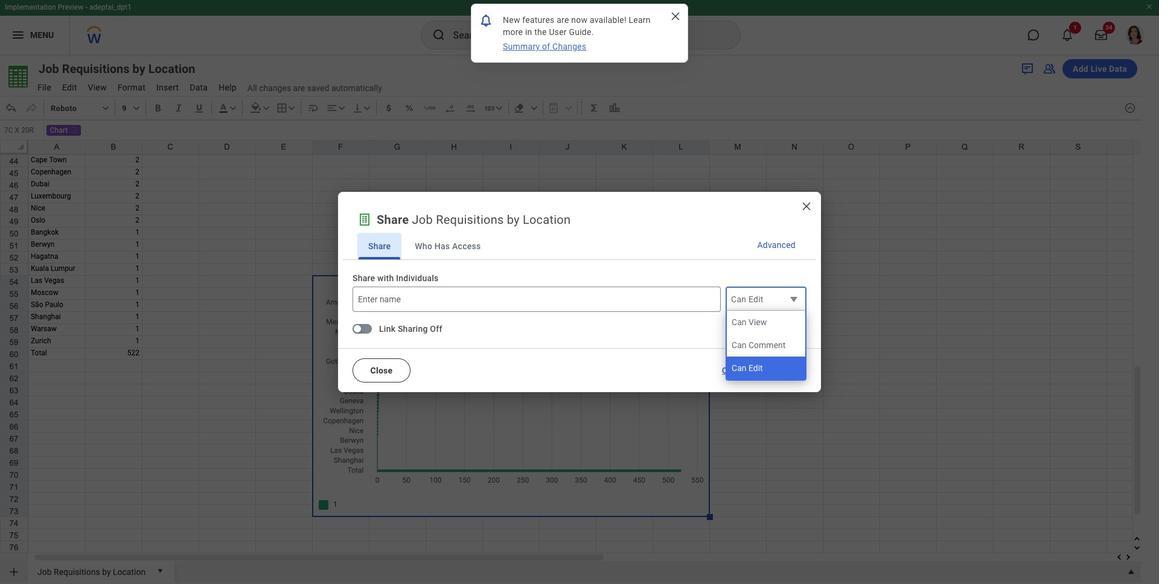 Task type: describe. For each thing, give the bounding box(es) containing it.
share for share with individuals
[[353, 273, 375, 283]]

adeptai_dpt1
[[89, 3, 132, 11]]

0 vertical spatial requisitions
[[62, 62, 130, 76]]

user
[[549, 27, 567, 37]]

comment
[[749, 340, 786, 350]]

convert to template button
[[717, 359, 807, 383]]

all changes are saved automatically button
[[243, 82, 382, 94]]

summary of changes link
[[502, 40, 588, 53]]

can view
[[732, 317, 767, 327]]

navigation tab list
[[343, 233, 816, 260]]

convert
[[722, 366, 753, 376]]

2 vertical spatial requisitions
[[54, 567, 100, 577]]

saved
[[307, 83, 329, 93]]

1 vertical spatial by
[[507, 213, 520, 227]]

1 vertical spatial location
[[523, 213, 571, 227]]

profile logan mcneil element
[[1118, 22, 1152, 48]]

can comment
[[732, 340, 786, 350]]

1 job requisitions by location button from the top
[[33, 60, 217, 77]]

share for share job requisitions by location
[[377, 213, 409, 227]]

close
[[370, 366, 393, 376]]

implementation preview -   adeptai_dpt1
[[5, 3, 132, 11]]

bold image
[[152, 102, 164, 114]]

are for features
[[557, 15, 569, 25]]

1 horizontal spatial by
[[133, 62, 145, 76]]

add live data
[[1073, 64, 1127, 74]]

who has access
[[415, 241, 481, 251]]

media classroom image
[[1042, 62, 1056, 76]]

share for share
[[368, 241, 391, 251]]

0 horizontal spatial location
[[113, 567, 146, 577]]

of
[[542, 42, 550, 51]]

implementation preview -   adeptai_dpt1 banner
[[0, 0, 1159, 54]]

menus menu bar
[[31, 79, 243, 96]]

add zero image
[[465, 102, 477, 114]]

select permission level list box
[[726, 310, 807, 381]]

chart image
[[608, 102, 620, 114]]

share tab
[[357, 233, 402, 260]]

has
[[435, 241, 450, 251]]

-
[[85, 3, 88, 11]]

data
[[1109, 64, 1127, 74]]

can edit button
[[726, 287, 807, 312]]

x image
[[670, 10, 682, 22]]

percentage image
[[403, 102, 415, 114]]

can for the can comment option
[[732, 340, 747, 350]]

add footer ws image
[[8, 566, 20, 578]]

the
[[534, 27, 547, 37]]

are for changes
[[293, 83, 305, 93]]

can for can view option
[[732, 317, 747, 327]]

template
[[765, 366, 802, 376]]

edit inside "option"
[[749, 363, 763, 373]]

off
[[430, 324, 442, 334]]

close button
[[353, 359, 411, 383]]

live
[[1091, 64, 1107, 74]]

0 vertical spatial job requisitions by location
[[39, 62, 195, 76]]

can edit option
[[727, 357, 805, 380]]

link
[[379, 324, 396, 334]]

inbox large image
[[1095, 29, 1107, 41]]

share with individuals element
[[0, 0, 1159, 584]]

italics image
[[172, 102, 185, 114]]

preview
[[58, 3, 83, 11]]

convert to template
[[722, 366, 802, 376]]

2 job requisitions by location button from the top
[[33, 561, 150, 581]]

who has access tab
[[404, 233, 492, 260]]



Task type: vqa. For each thing, say whether or not it's contained in the screenshot.
All
yes



Task type: locate. For each thing, give the bounding box(es) containing it.
share inside tab panel
[[353, 273, 375, 283]]

automatically
[[331, 83, 382, 93]]

sharing
[[398, 324, 428, 334]]

2 edit from the top
[[749, 363, 763, 373]]

can down can view at the bottom of page
[[732, 340, 747, 350]]

edit inside 'popup button'
[[749, 295, 763, 304]]

grid
[[0, 0, 1159, 576]]

features
[[522, 15, 555, 25]]

summary
[[503, 42, 540, 51]]

can view option
[[727, 311, 805, 334]]

share down worksheets image
[[368, 241, 391, 251]]

who
[[415, 241, 432, 251]]

0 vertical spatial share
[[377, 213, 409, 227]]

guide.
[[569, 27, 594, 37]]

add
[[1073, 64, 1088, 74]]

edit
[[749, 295, 763, 304], [749, 363, 763, 373]]

dialog
[[0, 0, 1159, 584], [471, 4, 688, 63]]

eraser image
[[513, 102, 525, 114]]

close environment banner image
[[1146, 3, 1153, 10]]

share left with
[[353, 273, 375, 283]]

changes
[[552, 42, 586, 51]]

0 vertical spatial edit
[[749, 295, 763, 304]]

add live data button
[[1063, 59, 1137, 78]]

underline image
[[193, 102, 205, 114]]

2 vertical spatial by
[[102, 567, 111, 577]]

can up can view at the bottom of page
[[731, 295, 746, 304]]

access
[[452, 241, 481, 251]]

changes
[[259, 83, 291, 93]]

share right worksheets image
[[377, 213, 409, 227]]

can inside "option"
[[732, 363, 747, 373]]

can left the view
[[732, 317, 747, 327]]

search image
[[431, 28, 446, 42]]

toolbar container region
[[0, 96, 1119, 120]]

1 vertical spatial job requisitions by location button
[[33, 561, 150, 581]]

1 horizontal spatial are
[[557, 15, 569, 25]]

1 vertical spatial job requisitions by location
[[37, 567, 146, 577]]

are left 'saved'
[[293, 83, 305, 93]]

can comment option
[[727, 334, 805, 357]]

with
[[377, 273, 394, 283]]

advanced tab
[[751, 233, 802, 260]]

are up user
[[557, 15, 569, 25]]

can edit inside 'popup button'
[[731, 295, 763, 304]]

advanced
[[757, 240, 796, 250]]

share
[[377, 213, 409, 227], [368, 241, 391, 251], [353, 273, 375, 283]]

0 vertical spatial by
[[133, 62, 145, 76]]

are inside 'button'
[[293, 83, 305, 93]]

2 vertical spatial job
[[37, 567, 52, 577]]

now
[[571, 15, 588, 25]]

to
[[755, 366, 763, 376]]

are inside new features are now available! learn more in the user guide. summary of changes
[[557, 15, 569, 25]]

dialog containing share
[[0, 0, 1159, 584]]

0 vertical spatial can edit
[[731, 295, 763, 304]]

share tab panel
[[0, 0, 1159, 584]]

chart
[[50, 126, 68, 135]]

1 vertical spatial job
[[412, 213, 433, 227]]

learn
[[629, 15, 651, 25]]

share with individuals
[[353, 273, 439, 283]]

0 vertical spatial location
[[148, 62, 195, 76]]

1 vertical spatial are
[[293, 83, 305, 93]]

more
[[503, 27, 523, 37]]

x image
[[801, 200, 813, 213]]

1 horizontal spatial location
[[148, 62, 195, 76]]

2 horizontal spatial location
[[523, 213, 571, 227]]

individuals
[[396, 273, 439, 283]]

selected users group
[[353, 287, 721, 312]]

autosum image
[[588, 102, 600, 114]]

1 vertical spatial can edit
[[732, 363, 763, 373]]

notifications large image
[[1061, 29, 1073, 41]]

2 horizontal spatial by
[[507, 213, 520, 227]]

0 horizontal spatial by
[[102, 567, 111, 577]]

job for 2nd job requisitions by location button from the bottom
[[39, 62, 59, 76]]

2 vertical spatial location
[[113, 567, 146, 577]]

0 vertical spatial are
[[557, 15, 569, 25]]

view
[[749, 317, 767, 327]]

share job requisitions by location
[[377, 213, 571, 227]]

job requisitions by location
[[39, 62, 195, 76], [37, 567, 146, 577]]

None text field
[[1, 122, 43, 139]]

1 vertical spatial requisitions
[[436, 213, 504, 227]]

new features are now available! learn more in the user guide. summary of changes
[[503, 15, 653, 51]]

can inside 'popup button'
[[731, 295, 746, 304]]

available!
[[590, 15, 627, 25]]

all changes are saved automatically
[[247, 83, 382, 93]]

can left to
[[732, 363, 747, 373]]

1 vertical spatial share
[[368, 241, 391, 251]]

notifications image
[[479, 13, 493, 27]]

by
[[133, 62, 145, 76], [507, 213, 520, 227], [102, 567, 111, 577]]

chart button
[[46, 125, 81, 136]]

dollar sign image
[[383, 102, 395, 114]]

job requisitions by location button
[[33, 60, 217, 77], [33, 561, 150, 581]]

caret down image
[[787, 292, 801, 307]]

share inside tab
[[368, 241, 391, 251]]

can
[[731, 295, 746, 304], [732, 317, 747, 327], [732, 340, 747, 350], [732, 363, 747, 373]]

worksheets image
[[357, 213, 372, 227]]

remove zero image
[[444, 102, 456, 114]]

new
[[503, 15, 520, 25]]

2 vertical spatial share
[[353, 273, 375, 283]]

can for can edit "option"
[[732, 363, 747, 373]]

are
[[557, 15, 569, 25], [293, 83, 305, 93]]

1 vertical spatial edit
[[749, 363, 763, 373]]

chevron up circle image
[[1124, 102, 1136, 114]]

job
[[39, 62, 59, 76], [412, 213, 433, 227], [37, 567, 52, 577]]

all
[[247, 83, 257, 93]]

location
[[148, 62, 195, 76], [523, 213, 571, 227], [113, 567, 146, 577]]

job for second job requisitions by location button
[[37, 567, 52, 577]]

0 vertical spatial job requisitions by location button
[[33, 60, 217, 77]]

0 horizontal spatial are
[[293, 83, 305, 93]]

dialog containing new features are now available! learn more in the user guide.
[[471, 4, 688, 63]]

implementation
[[5, 3, 56, 11]]

undo l image
[[5, 102, 17, 114]]

can edit inside "option"
[[732, 363, 763, 373]]

can edit
[[731, 295, 763, 304], [732, 363, 763, 373]]

thousands comma image
[[424, 102, 436, 114]]

text wrap image
[[307, 102, 319, 114]]

activity stream image
[[1020, 62, 1035, 76]]

1 edit from the top
[[749, 295, 763, 304]]

in
[[525, 27, 532, 37]]

requisitions
[[62, 62, 130, 76], [436, 213, 504, 227], [54, 567, 100, 577]]

link sharing off
[[379, 324, 442, 334]]

0 vertical spatial job
[[39, 62, 59, 76]]



